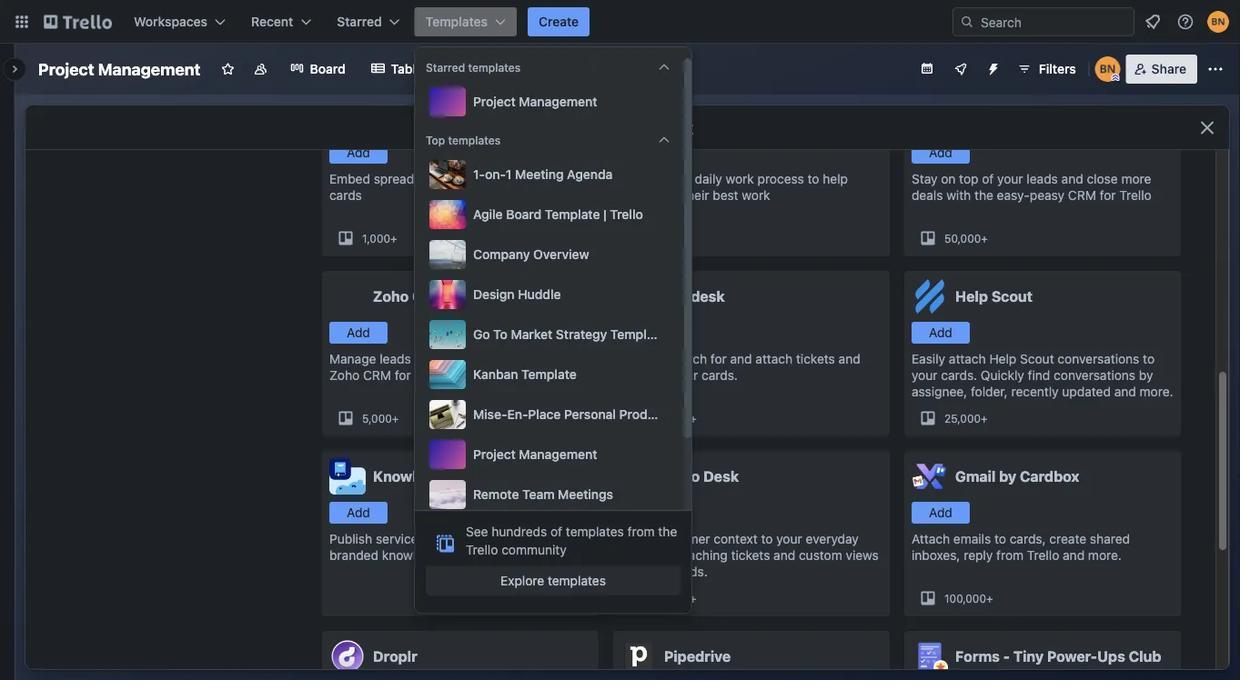 Task type: vqa. For each thing, say whether or not it's contained in the screenshot.


Task type: locate. For each thing, give the bounding box(es) containing it.
attach inside quickly search for and attach tickets and views to your cards.
[[756, 352, 793, 367]]

project down starred templates
[[473, 94, 516, 109]]

project management for first project management button from the top
[[473, 94, 597, 109]]

0 horizontal spatial quickly
[[621, 352, 664, 367]]

1 horizontal spatial from
[[997, 548, 1024, 563]]

2 horizontal spatial for
[[1100, 188, 1116, 203]]

community
[[502, 542, 567, 557]]

your down search
[[672, 368, 698, 383]]

add button up the bring
[[621, 502, 679, 524]]

zoho inside manage leads and customers better with the zoho crm for trello
[[329, 368, 360, 383]]

trello down cards,
[[1027, 548, 1060, 563]]

the inside manage leads and customers better with the zoho crm for trello
[[572, 352, 591, 367]]

meetings
[[558, 487, 613, 502]]

1 vertical spatial project
[[473, 94, 516, 109]]

add button up easily
[[912, 322, 970, 344]]

views down everyday
[[846, 548, 879, 563]]

trello inside bring customer context to your everyday tasks by attaching tickets and custom views to trello cards.
[[636, 565, 668, 580]]

0 vertical spatial quickly
[[621, 352, 664, 367]]

trello down see
[[466, 542, 498, 557]]

0 horizontal spatial more.
[[1089, 548, 1122, 563]]

2 vertical spatial project
[[473, 447, 516, 462]]

add for help scout
[[929, 325, 953, 340]]

of up community
[[551, 524, 563, 539]]

more. down "shared"
[[1089, 548, 1122, 563]]

better
[[505, 352, 541, 367]]

from up tasks
[[628, 524, 655, 539]]

1 vertical spatial 25,000 +
[[654, 593, 697, 605]]

0 vertical spatial project management
[[38, 59, 201, 79]]

0 vertical spatial ben nelson (bennelson96) image
[[1208, 11, 1230, 33]]

board
[[310, 61, 346, 76], [506, 207, 542, 222]]

on left a
[[530, 532, 544, 547]]

1 vertical spatial leads
[[380, 352, 411, 367]]

agile board template | trello button
[[426, 197, 674, 233]]

do
[[664, 188, 679, 203]]

1 horizontal spatial more.
[[1140, 385, 1174, 400]]

cards. up assignee,
[[941, 368, 978, 383]]

trello down more
[[1120, 188, 1152, 203]]

50,000 +
[[945, 232, 988, 245], [654, 412, 697, 425]]

add up attach
[[929, 506, 953, 521]]

your up 'do'
[[666, 172, 692, 187]]

help inside easily attach help scout conversations to your cards.  quickly find conversations by assignee, folder, recently updated and more.
[[990, 352, 1017, 367]]

project management button up 1-on-1 meeting agenda button
[[426, 84, 674, 120]]

pipedrive
[[664, 648, 731, 666]]

daily
[[695, 172, 723, 187]]

2 collapse image from the top
[[657, 133, 672, 147]]

service
[[376, 532, 418, 547]]

your inside quickly search for and attach tickets and views to your cards.
[[672, 368, 698, 383]]

project management down back to home image
[[38, 59, 201, 79]]

50,000
[[945, 232, 981, 245], [654, 412, 690, 425]]

leads up peasy
[[1027, 172, 1058, 187]]

1 horizontal spatial attach
[[949, 352, 986, 367]]

peasy
[[1030, 188, 1065, 203]]

2 vertical spatial for
[[395, 368, 411, 383]]

starred for starred templates
[[426, 61, 465, 74]]

add button for knowledge base by hipporello
[[329, 502, 388, 524]]

1 vertical spatial collapse image
[[657, 133, 672, 147]]

2 vertical spatial project management
[[473, 447, 597, 462]]

templates down the meetings
[[566, 524, 624, 539]]

help scout
[[956, 288, 1033, 305]]

1
[[506, 167, 512, 182]]

help
[[823, 172, 848, 187]]

on inside the publish service or product guides on a branded knowledge portal
[[530, 532, 544, 547]]

for right search
[[711, 352, 727, 367]]

board right agile
[[506, 207, 542, 222]]

starred for starred
[[337, 14, 382, 29]]

project management up sales
[[473, 94, 597, 109]]

0 vertical spatial 25,000
[[945, 412, 981, 425]]

manage
[[329, 352, 376, 367]]

25,000 + for zoho desk
[[654, 593, 697, 605]]

25,000 +
[[945, 412, 988, 425], [654, 593, 697, 605]]

0 vertical spatial 50,000 +
[[945, 232, 988, 245]]

trello inside see hundreds of templates from the trello community
[[466, 542, 498, 557]]

context
[[714, 532, 758, 547]]

for down close
[[1100, 188, 1116, 203]]

0 vertical spatial the
[[975, 188, 994, 203]]

0 horizontal spatial leads
[[380, 352, 411, 367]]

gamify your daily work process to help people do their best work
[[621, 172, 848, 203]]

project
[[38, 59, 94, 79], [473, 94, 516, 109], [473, 447, 516, 462]]

2 vertical spatial crm
[[363, 368, 391, 383]]

recently
[[1012, 385, 1059, 400]]

starred
[[337, 14, 382, 29], [426, 61, 465, 74]]

and left close
[[1062, 172, 1084, 187]]

2 horizontal spatial zoho
[[664, 468, 700, 486]]

zoho for zoho crm
[[373, 288, 409, 305]]

0 horizontal spatial attach
[[756, 352, 793, 367]]

0 vertical spatial of
[[982, 172, 994, 187]]

zoho left desk
[[664, 468, 700, 486]]

add button up manage
[[329, 322, 388, 344]]

project up knowledge base by hipporello
[[473, 447, 516, 462]]

trello right |
[[610, 207, 643, 222]]

collapse image
[[657, 60, 672, 75], [657, 133, 672, 147]]

trello inside attach emails to cards, create shared inboxes, reply from trello and more.
[[1027, 548, 1060, 563]]

|
[[604, 207, 607, 222]]

1 attach from the left
[[756, 352, 793, 367]]

manage leads and customers better with the zoho crm for trello
[[329, 352, 591, 383]]

2 vertical spatial the
[[658, 524, 677, 539]]

and down create
[[1063, 548, 1085, 563]]

and
[[1062, 172, 1084, 187], [415, 352, 436, 367], [730, 352, 752, 367], [839, 352, 861, 367], [1115, 385, 1137, 400], [774, 548, 796, 563], [1063, 548, 1085, 563]]

and inside easily attach help scout conversations to your cards.  quickly find conversations by assignee, folder, recently updated and more.
[[1115, 385, 1137, 400]]

0 vertical spatial starred
[[337, 14, 382, 29]]

0 horizontal spatial board
[[310, 61, 346, 76]]

add for zoho desk
[[638, 506, 662, 521]]

your up easy-
[[998, 172, 1024, 187]]

views
[[621, 368, 654, 383], [846, 548, 879, 563]]

1 vertical spatial board
[[506, 207, 542, 222]]

crm down manage
[[363, 368, 391, 383]]

attaching
[[673, 548, 728, 563]]

0 vertical spatial collapse image
[[657, 60, 672, 75]]

trello down customers
[[415, 368, 447, 383]]

project inside text field
[[38, 59, 94, 79]]

1 vertical spatial project management
[[473, 94, 597, 109]]

templates
[[468, 61, 521, 74], [448, 134, 501, 147], [566, 524, 624, 539], [548, 573, 606, 588]]

on-
[[485, 167, 506, 182]]

25,000 + down attaching
[[654, 593, 697, 605]]

add for zendesk
[[638, 325, 662, 340]]

and inside manage leads and customers better with the zoho crm for trello
[[415, 352, 436, 367]]

spreadsheet
[[374, 172, 447, 187]]

project down back to home image
[[38, 59, 94, 79]]

quickly up folder,
[[981, 368, 1025, 383]]

crm
[[1068, 188, 1097, 203], [412, 288, 446, 305], [363, 368, 391, 383]]

templates right customize views image
[[468, 61, 521, 74]]

attach right easily
[[949, 352, 986, 367]]

tickets inside bring customer context to your everyday tasks by attaching tickets and custom views to trello cards.
[[731, 548, 770, 563]]

project management
[[38, 59, 201, 79], [473, 94, 597, 109], [473, 447, 597, 462]]

show menu image
[[1207, 60, 1225, 78]]

0 vertical spatial conversations
[[1058, 352, 1140, 367]]

more. inside attach emails to cards, create shared inboxes, reply from trello and more.
[[1089, 548, 1122, 563]]

add
[[347, 145, 370, 160], [638, 145, 662, 160], [929, 145, 953, 160], [347, 325, 370, 340], [638, 325, 662, 340], [929, 325, 953, 340], [347, 506, 370, 521], [638, 506, 662, 521], [929, 506, 953, 521]]

management up hipporello
[[519, 447, 597, 462]]

the
[[975, 188, 994, 203], [572, 352, 591, 367], [658, 524, 677, 539]]

shared
[[1090, 532, 1130, 547]]

on left top
[[941, 172, 956, 187]]

leads inside stay on top of your leads and close more deals with the easy-peasy crm for trello
[[1027, 172, 1058, 187]]

to
[[808, 172, 820, 187], [1143, 352, 1155, 367], [657, 368, 669, 383], [761, 532, 773, 547], [995, 532, 1007, 547], [621, 565, 633, 580]]

and inside attach emails to cards, create shared inboxes, reply from trello and more.
[[1063, 548, 1085, 563]]

sales & support
[[562, 117, 694, 138]]

kanban template
[[473, 367, 577, 382]]

1 vertical spatial starred
[[426, 61, 465, 74]]

your
[[666, 172, 692, 187], [998, 172, 1024, 187], [672, 368, 698, 383], [912, 368, 938, 383], [777, 532, 803, 547]]

from inside see hundreds of templates from the trello community
[[628, 524, 655, 539]]

cards
[[329, 188, 362, 203]]

your inside easily attach help scout conversations to your cards.  quickly find conversations by assignee, folder, recently updated and more.
[[912, 368, 938, 383]]

management down workspaces
[[98, 59, 201, 79]]

project inside menu
[[473, 447, 516, 462]]

0 vertical spatial views
[[621, 368, 654, 383]]

huddle
[[518, 287, 561, 302]]

trello
[[549, 172, 582, 187], [1120, 188, 1152, 203], [610, 207, 643, 222], [415, 368, 447, 383], [466, 542, 498, 557], [1027, 548, 1060, 563], [636, 565, 668, 580]]

by inside bring customer context to your everyday tasks by attaching tickets and custom views to trello cards.
[[655, 548, 669, 563]]

1 vertical spatial the
[[572, 352, 591, 367]]

1 horizontal spatial zoho
[[373, 288, 409, 305]]

of right top
[[982, 172, 994, 187]]

0 vertical spatial template
[[545, 207, 600, 222]]

0 horizontal spatial from
[[628, 524, 655, 539]]

1-on-1 meeting agenda button
[[426, 157, 674, 193]]

trello inside the agile board template | trello button
[[610, 207, 643, 222]]

1 horizontal spatial starred
[[426, 61, 465, 74]]

of
[[982, 172, 994, 187], [551, 524, 563, 539]]

25,000 + down folder,
[[945, 412, 988, 425]]

everyday
[[806, 532, 859, 547]]

workspaces
[[134, 14, 208, 29]]

100,000
[[945, 593, 987, 605]]

and inside bring customer context to your everyday tasks by attaching tickets and custom views to trello cards.
[[774, 548, 796, 563]]

add button up stay
[[912, 142, 970, 164]]

0 vertical spatial board
[[310, 61, 346, 76]]

strategy
[[556, 327, 607, 342]]

your down easily
[[912, 368, 938, 383]]

0 vertical spatial leads
[[1027, 172, 1058, 187]]

this member is an admin of this board. image
[[1112, 74, 1120, 82]]

1 horizontal spatial on
[[941, 172, 956, 187]]

with down top
[[947, 188, 971, 203]]

primary element
[[0, 0, 1241, 44]]

1 vertical spatial 50,000 +
[[654, 412, 697, 425]]

0 horizontal spatial with
[[544, 352, 569, 367]]

add button up attach
[[912, 502, 970, 524]]

1 vertical spatial tickets
[[731, 548, 770, 563]]

0 vertical spatial help
[[956, 288, 988, 305]]

1 horizontal spatial crm
[[412, 288, 446, 305]]

50,000 + down top
[[945, 232, 988, 245]]

conversations
[[1058, 352, 1140, 367], [1054, 368, 1136, 383]]

25,000 down assignee,
[[945, 412, 981, 425]]

add up the bring
[[638, 506, 662, 521]]

0 horizontal spatial ben nelson (bennelson96) image
[[1096, 56, 1121, 82]]

1 collapse image from the top
[[657, 60, 672, 75]]

2 vertical spatial template
[[522, 367, 577, 382]]

0 vertical spatial from
[[628, 524, 655, 539]]

starred right table at the top left of the page
[[426, 61, 465, 74]]

0 horizontal spatial 25,000 +
[[654, 593, 697, 605]]

mise-en-place personal productivity system
[[473, 407, 740, 422]]

25,000 down attaching
[[654, 593, 690, 605]]

2 attach from the left
[[949, 352, 986, 367]]

1 vertical spatial template
[[611, 327, 666, 342]]

templates for starred templates
[[468, 61, 521, 74]]

0 horizontal spatial starred
[[337, 14, 382, 29]]

1 horizontal spatial board
[[506, 207, 542, 222]]

0 vertical spatial tickets
[[796, 352, 835, 367]]

0 vertical spatial project management button
[[426, 84, 674, 120]]

0 horizontal spatial views
[[621, 368, 654, 383]]

company overview
[[473, 247, 589, 262]]

0 vertical spatial crm
[[1068, 188, 1097, 203]]

add up manage
[[347, 325, 370, 340]]

templates up 1-
[[448, 134, 501, 147]]

0 vertical spatial management
[[98, 59, 201, 79]]

1 horizontal spatial of
[[982, 172, 994, 187]]

templates for explore templates
[[548, 573, 606, 588]]

gmail by cardbox
[[956, 468, 1080, 486]]

1 vertical spatial with
[[544, 352, 569, 367]]

ups
[[1098, 648, 1126, 666]]

0 horizontal spatial help
[[956, 288, 988, 305]]

starred inside starred dropdown button
[[337, 14, 382, 29]]

your inside gamify your daily work process to help people do their best work
[[666, 172, 692, 187]]

0 horizontal spatial for
[[395, 368, 411, 383]]

1 vertical spatial 25,000
[[654, 593, 690, 605]]

0 horizontal spatial 25,000
[[654, 593, 690, 605]]

0 horizontal spatial tickets
[[731, 548, 770, 563]]

your inside stay on top of your leads and close more deals with the easy-peasy crm for trello
[[998, 172, 1024, 187]]

1 vertical spatial on
[[530, 532, 544, 547]]

create
[[539, 14, 579, 29]]

2 horizontal spatial the
[[975, 188, 994, 203]]

project management button up remote team meetings button
[[426, 437, 674, 473]]

cards. down search
[[702, 368, 738, 383]]

project management button
[[426, 84, 674, 120], [426, 437, 674, 473]]

create button
[[528, 7, 590, 36]]

by
[[1139, 368, 1154, 383], [493, 468, 511, 486], [999, 468, 1017, 486], [655, 548, 669, 563]]

crm down close
[[1068, 188, 1097, 203]]

templates
[[426, 14, 488, 29]]

stay on top of your leads and close more deals with the easy-peasy crm for trello
[[912, 172, 1152, 203]]

from down cards,
[[997, 548, 1024, 563]]

calendar power-up image
[[920, 61, 935, 76]]

add up publish
[[347, 506, 370, 521]]

add button for zoho crm
[[329, 322, 388, 344]]

0 horizontal spatial of
[[551, 524, 563, 539]]

0 vertical spatial work
[[726, 172, 754, 187]]

club
[[1129, 648, 1162, 666]]

0 vertical spatial project
[[38, 59, 94, 79]]

2 project management button from the top
[[426, 437, 674, 473]]

tasks
[[621, 548, 652, 563]]

add button for zoho desk
[[621, 502, 679, 524]]

1 vertical spatial views
[[846, 548, 879, 563]]

50,000 left system
[[654, 412, 690, 425]]

and left customers
[[415, 352, 436, 367]]

0 vertical spatial more.
[[1140, 385, 1174, 400]]

collapse image up the support
[[657, 60, 672, 75]]

collapse image up the gamify
[[657, 133, 672, 147]]

your up the custom
[[777, 532, 803, 547]]

trello inside stay on top of your leads and close more deals with the easy-peasy crm for trello
[[1120, 188, 1152, 203]]

publish
[[329, 532, 372, 547]]

quickly
[[621, 352, 664, 367], [981, 368, 1025, 383]]

ben nelson (bennelson96) image right filters
[[1096, 56, 1121, 82]]

project management up hipporello
[[473, 447, 597, 462]]

1 horizontal spatial 25,000
[[945, 412, 981, 425]]

work up best
[[726, 172, 754, 187]]

1 vertical spatial crm
[[412, 288, 446, 305]]

board down starred dropdown button
[[310, 61, 346, 76]]

1 vertical spatial management
[[519, 94, 597, 109]]

for up 5,000 +
[[395, 368, 411, 383]]

go to market strategy template
[[473, 327, 666, 342]]

0 vertical spatial with
[[947, 188, 971, 203]]

quickly inside easily attach help scout conversations to your cards.  quickly find conversations by assignee, folder, recently updated and more.
[[981, 368, 1025, 383]]

remote team meetings button
[[426, 477, 674, 513]]

work
[[726, 172, 754, 187], [742, 188, 771, 203]]

0 vertical spatial 25,000 +
[[945, 412, 988, 425]]

50,000 + down search
[[654, 412, 697, 425]]

0 vertical spatial for
[[1100, 188, 1116, 203]]

views up productivity
[[621, 368, 654, 383]]

add right 'strategy'
[[638, 325, 662, 340]]

zoho desk
[[664, 468, 739, 486]]

templates down see hundreds of templates from the trello community
[[548, 573, 606, 588]]

template left |
[[545, 207, 600, 222]]

1 vertical spatial from
[[997, 548, 1024, 563]]

views inside quickly search for and attach tickets and views to your cards.
[[621, 368, 654, 383]]

2 vertical spatial zoho
[[664, 468, 700, 486]]

0 horizontal spatial the
[[572, 352, 591, 367]]

template down better
[[522, 367, 577, 382]]

1 horizontal spatial 50,000
[[945, 232, 981, 245]]

and inside stay on top of your leads and close more deals with the easy-peasy crm for trello
[[1062, 172, 1084, 187]]

crm inside stay on top of your leads and close more deals with the easy-peasy crm for trello
[[1068, 188, 1097, 203]]

1 vertical spatial help
[[990, 352, 1017, 367]]

templates button
[[415, 7, 517, 36]]

easily attach help scout conversations to your cards.  quickly find conversations by assignee, folder, recently updated and more.
[[912, 352, 1174, 400]]

customize views image
[[443, 60, 462, 78]]

work down process
[[742, 188, 771, 203]]

attach right search
[[756, 352, 793, 367]]

1 vertical spatial quickly
[[981, 368, 1025, 383]]

ben nelson (bennelson96) image
[[1208, 11, 1230, 33], [1096, 56, 1121, 82]]

bring customer context to your everyday tasks by attaching tickets and custom views to trello cards.
[[621, 532, 879, 580]]

Board name text field
[[29, 55, 210, 84]]

1 vertical spatial zoho
[[329, 368, 360, 383]]

1 horizontal spatial quickly
[[981, 368, 1025, 383]]

create
[[1050, 532, 1087, 547]]

the down 'strategy'
[[572, 352, 591, 367]]

menu
[[426, 157, 740, 590]]

from
[[628, 524, 655, 539], [997, 548, 1024, 563]]

add up easily
[[929, 325, 953, 340]]

leads right manage
[[380, 352, 411, 367]]

the down top
[[975, 188, 994, 203]]

with down "go to market strategy template"
[[544, 352, 569, 367]]

add button up embed at left top
[[329, 142, 388, 164]]

project for first project management button from the top
[[473, 94, 516, 109]]

trello down tasks
[[636, 565, 668, 580]]

add button up the gamify
[[621, 142, 679, 164]]

your inside bring customer context to your everyday tasks by attaching tickets and custom views to trello cards.
[[777, 532, 803, 547]]

2 horizontal spatial crm
[[1068, 188, 1097, 203]]

template right 'strategy'
[[611, 327, 666, 342]]

1 vertical spatial more.
[[1089, 548, 1122, 563]]

cards. inside easily attach help scout conversations to your cards.  quickly find conversations by assignee, folder, recently updated and more.
[[941, 368, 978, 383]]

filters button
[[1012, 55, 1082, 84]]

1 horizontal spatial with
[[947, 188, 971, 203]]

50,000 down top
[[945, 232, 981, 245]]

and left the custom
[[774, 548, 796, 563]]

Search field
[[975, 8, 1134, 35]]

1 horizontal spatial 25,000 +
[[945, 412, 988, 425]]

updated
[[1063, 385, 1111, 400]]

add button up search
[[621, 322, 679, 344]]

scout inside easily attach help scout conversations to your cards.  quickly find conversations by assignee, folder, recently updated and more.
[[1020, 352, 1055, 367]]

1 horizontal spatial leads
[[1027, 172, 1058, 187]]

0 horizontal spatial zoho
[[329, 368, 360, 383]]

starred up table link
[[337, 14, 382, 29]]

0 horizontal spatial crm
[[363, 368, 391, 383]]

droplr
[[373, 648, 418, 666]]

1 vertical spatial 50,000
[[654, 412, 690, 425]]

zoho down 1,000 +
[[373, 288, 409, 305]]



Task type: describe. For each thing, give the bounding box(es) containing it.
0 horizontal spatial 50,000
[[654, 412, 690, 425]]

calculations
[[450, 172, 520, 187]]

system
[[695, 407, 740, 422]]

more. inside easily attach help scout conversations to your cards.  quickly find conversations by assignee, folder, recently updated and more.
[[1140, 385, 1174, 400]]

starred button
[[326, 7, 411, 36]]

and left easily
[[839, 352, 861, 367]]

2 vertical spatial management
[[519, 447, 597, 462]]

design huddle
[[473, 287, 561, 302]]

explore
[[501, 573, 544, 588]]

trello inside embed spreadsheet calculations into trello cards
[[549, 172, 582, 187]]

0 notifications image
[[1142, 11, 1164, 33]]

template inside go to market strategy template button
[[611, 327, 666, 342]]

the inside stay on top of your leads and close more deals with the easy-peasy crm for trello
[[975, 188, 994, 203]]

and right search
[[730, 352, 752, 367]]

by inside easily attach help scout conversations to your cards.  quickly find conversations by assignee, folder, recently updated and more.
[[1139, 368, 1154, 383]]

collapse image for starred templates
[[657, 60, 672, 75]]

templates inside see hundreds of templates from the trello community
[[566, 524, 624, 539]]

the inside see hundreds of templates from the trello community
[[658, 524, 677, 539]]

1-on-1 meeting agenda
[[473, 167, 613, 182]]

automation image
[[979, 55, 1005, 80]]

open information menu image
[[1177, 13, 1195, 31]]

gmail
[[956, 468, 996, 486]]

workspace visible image
[[253, 62, 268, 76]]

25,000 for help scout
[[945, 412, 981, 425]]

search image
[[960, 15, 975, 29]]

bring
[[621, 532, 652, 547]]

starred templates
[[426, 61, 521, 74]]

portal
[[449, 548, 483, 563]]

to inside gamify your daily work process to help people do their best work
[[808, 172, 820, 187]]

1,000
[[362, 232, 391, 245]]

desk
[[704, 468, 739, 486]]

support
[[628, 117, 694, 138]]

custom
[[799, 548, 843, 563]]

agenda
[[567, 167, 613, 182]]

1 project management button from the top
[[426, 84, 674, 120]]

tiny
[[1014, 648, 1044, 666]]

design
[[473, 287, 515, 302]]

views inside bring customer context to your everyday tasks by attaching tickets and custom views to trello cards.
[[846, 548, 879, 563]]

board inside button
[[506, 207, 542, 222]]

people
[[621, 188, 661, 203]]

add up embed at left top
[[347, 145, 370, 160]]

market
[[511, 327, 553, 342]]

more
[[1122, 172, 1152, 187]]

explore templates link
[[426, 566, 681, 596]]

collapse image for top templates
[[657, 133, 672, 147]]

templates for top templates
[[448, 134, 501, 147]]

add button for help scout
[[912, 322, 970, 344]]

company
[[473, 247, 530, 262]]

search
[[668, 352, 707, 367]]

forms
[[956, 648, 1000, 666]]

cardbox
[[1020, 468, 1080, 486]]

add for gmail by cardbox
[[929, 506, 953, 521]]

top
[[959, 172, 979, 187]]

project for second project management button from the top
[[473, 447, 516, 462]]

template inside kanban template button
[[522, 367, 577, 382]]

stay
[[912, 172, 938, 187]]

knowledge
[[373, 468, 452, 486]]

base
[[455, 468, 490, 486]]

recent button
[[240, 7, 322, 36]]

for inside manage leads and customers better with the zoho crm for trello
[[395, 368, 411, 383]]

filters
[[1039, 61, 1076, 76]]

1 vertical spatial ben nelson (bennelson96) image
[[1096, 56, 1121, 82]]

workspaces button
[[123, 7, 237, 36]]

tickets inside quickly search for and attach tickets and views to your cards.
[[796, 352, 835, 367]]

1,000 +
[[362, 232, 397, 245]]

remote
[[473, 487, 519, 502]]

table
[[391, 61, 423, 76]]

of inside stay on top of your leads and close more deals with the easy-peasy crm for trello
[[982, 172, 994, 187]]

+ up knowledge
[[392, 412, 399, 425]]

1 vertical spatial conversations
[[1054, 368, 1136, 383]]

from inside attach emails to cards, create shared inboxes, reply from trello and more.
[[997, 548, 1024, 563]]

hundreds
[[492, 524, 547, 539]]

add button for gmail by cardbox
[[912, 502, 970, 524]]

100,000 +
[[945, 593, 993, 605]]

best
[[713, 188, 739, 203]]

25,000 for zoho desk
[[654, 593, 690, 605]]

folder,
[[971, 385, 1008, 400]]

+ up zoho crm
[[391, 232, 397, 245]]

for inside stay on top of your leads and close more deals with the easy-peasy crm for trello
[[1100, 188, 1116, 203]]

add for zoho crm
[[347, 325, 370, 340]]

gamify
[[621, 172, 662, 187]]

+ down 'do'
[[672, 232, 679, 245]]

top templates
[[426, 134, 501, 147]]

mise-en-place personal productivity system button
[[426, 397, 740, 433]]

their
[[683, 188, 709, 203]]

quickly inside quickly search for and attach tickets and views to your cards.
[[621, 352, 664, 367]]

to inside attach emails to cards, create shared inboxes, reply from trello and more.
[[995, 532, 1007, 547]]

+ up the help scout on the top right
[[981, 232, 988, 245]]

25,000 + for help scout
[[945, 412, 988, 425]]

customer
[[655, 532, 710, 547]]

explore templates
[[501, 573, 606, 588]]

for inside quickly search for and attach tickets and views to your cards.
[[711, 352, 727, 367]]

company overview button
[[426, 237, 674, 273]]

0 vertical spatial scout
[[992, 288, 1033, 305]]

process
[[758, 172, 804, 187]]

add up stay
[[929, 145, 953, 160]]

of inside see hundreds of templates from the trello community
[[551, 524, 563, 539]]

1 horizontal spatial 50,000 +
[[945, 232, 988, 245]]

project management for second project management button from the top
[[473, 447, 597, 462]]

leads inside manage leads and customers better with the zoho crm for trello
[[380, 352, 411, 367]]

+ down reply
[[987, 593, 993, 605]]

1 vertical spatial work
[[742, 188, 771, 203]]

management inside project management text field
[[98, 59, 201, 79]]

100
[[654, 232, 672, 245]]

meeting
[[515, 167, 564, 182]]

cards,
[[1010, 532, 1046, 547]]

add for knowledge base by hipporello
[[347, 506, 370, 521]]

with inside stay on top of your leads and close more deals with the easy-peasy crm for trello
[[947, 188, 971, 203]]

100 +
[[654, 232, 679, 245]]

find
[[1028, 368, 1051, 383]]

emails
[[954, 532, 991, 547]]

quickly search for and attach tickets and views to your cards.
[[621, 352, 861, 383]]

project management inside text field
[[38, 59, 201, 79]]

add button for zendesk
[[621, 322, 679, 344]]

1 horizontal spatial ben nelson (bennelson96) image
[[1208, 11, 1230, 33]]

reply
[[964, 548, 993, 563]]

trello inside manage leads and customers better with the zoho crm for trello
[[415, 368, 447, 383]]

cards. inside bring customer context to your everyday tasks by attaching tickets and custom views to trello cards.
[[672, 565, 708, 580]]

forms - tiny power-ups club
[[956, 648, 1162, 666]]

+ down attaching
[[690, 593, 697, 605]]

share
[[1152, 61, 1187, 76]]

deals
[[912, 188, 943, 203]]

+ down folder,
[[981, 412, 988, 425]]

into
[[524, 172, 546, 187]]

knowledge
[[382, 548, 446, 563]]

to inside quickly search for and attach tickets and views to your cards.
[[657, 368, 669, 383]]

template inside the agile board template | trello button
[[545, 207, 600, 222]]

5,000
[[362, 412, 392, 425]]

agile board template | trello
[[473, 207, 643, 222]]

assignee,
[[912, 385, 968, 400]]

back to home image
[[44, 7, 112, 36]]

guides
[[487, 532, 526, 547]]

close
[[1087, 172, 1118, 187]]

top
[[426, 134, 445, 147]]

branded
[[329, 548, 379, 563]]

overview
[[533, 247, 589, 262]]

0 vertical spatial 50,000
[[945, 232, 981, 245]]

star or unstar board image
[[221, 62, 235, 76]]

customers
[[440, 352, 502, 367]]

on inside stay on top of your leads and close more deals with the easy-peasy crm for trello
[[941, 172, 956, 187]]

cards. inside quickly search for and attach tickets and views to your cards.
[[702, 368, 738, 383]]

power ups image
[[954, 62, 968, 76]]

+ up zoho desk
[[690, 412, 697, 425]]

zoho for zoho desk
[[664, 468, 700, 486]]

crm inside manage leads and customers better with the zoho crm for trello
[[363, 368, 391, 383]]

design huddle button
[[426, 277, 674, 313]]

team
[[523, 487, 555, 502]]

attach inside easily attach help scout conversations to your cards.  quickly find conversations by assignee, folder, recently updated and more.
[[949, 352, 986, 367]]

inboxes,
[[912, 548, 961, 563]]

menu containing 1-on-1 meeting agenda
[[426, 157, 740, 590]]

with inside manage leads and customers better with the zoho crm for trello
[[544, 352, 569, 367]]

or
[[422, 532, 434, 547]]

recent
[[251, 14, 293, 29]]

add down the support
[[638, 145, 662, 160]]

to inside easily attach help scout conversations to your cards.  quickly find conversations by assignee, folder, recently updated and more.
[[1143, 352, 1155, 367]]



